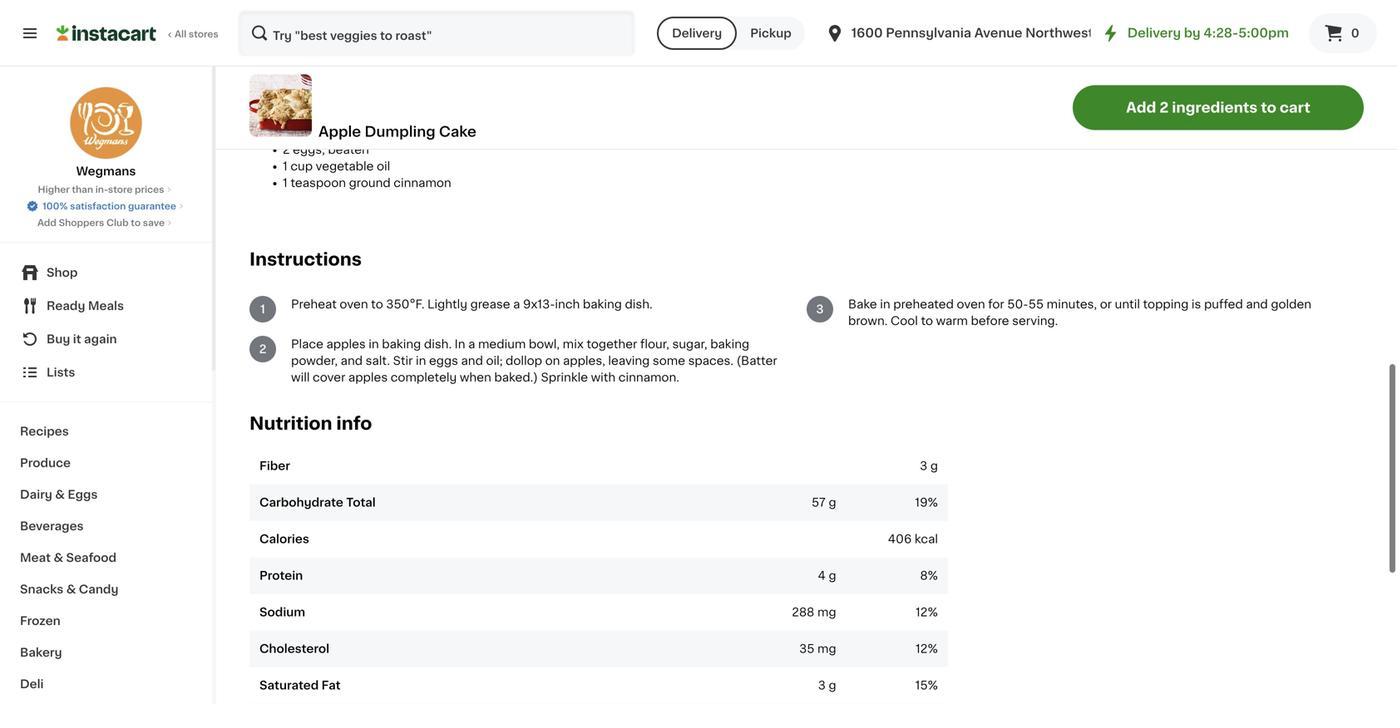 Task type: describe. For each thing, give the bounding box(es) containing it.
serving.
[[1012, 315, 1058, 327]]

dish. inside 'place apples in baking dish. in a medium bowl, mix together flour, sugar, baking powder, and salt. stir in eggs and oil; dollop on apples, leaving some spaces. (batter will cover apples completely when baked.) sprinkle with cinnamon.'
[[424, 338, 452, 350]]

bowl,
[[529, 338, 560, 350]]

or
[[1100, 298, 1112, 310]]

1600
[[851, 27, 883, 39]]

inch
[[555, 298, 580, 310]]

2 down 1½
[[283, 111, 290, 122]]

instructions
[[250, 251, 362, 268]]

nutrition
[[250, 415, 332, 432]]

406
[[888, 534, 912, 545]]

nutrition info
[[250, 415, 372, 432]]

baking right inch
[[583, 298, 622, 310]]

all-
[[325, 77, 343, 89]]

brown.
[[848, 315, 888, 327]]

mg for 35 mg
[[818, 644, 836, 655]]

cake
[[439, 125, 477, 139]]

0 vertical spatial apples
[[326, 338, 366, 350]]

% for 57 g
[[928, 497, 938, 509]]

kcal
[[915, 534, 938, 545]]

ready meals link
[[10, 289, 202, 323]]

teaspoons
[[293, 111, 355, 122]]

salt.
[[366, 355, 390, 367]]

in-
[[95, 185, 108, 194]]

cinnamon.
[[619, 372, 679, 383]]

buy it again link
[[10, 323, 202, 356]]

4
[[818, 570, 826, 582]]

store
[[108, 185, 133, 194]]

g for 15 %
[[829, 680, 836, 692]]

sugar,
[[672, 338, 707, 350]]

3 g for saturated fat
[[818, 680, 836, 692]]

350°f.
[[386, 298, 425, 310]]

35 mg
[[799, 644, 836, 655]]

shoppers
[[59, 218, 104, 227]]

bakery link
[[10, 637, 202, 669]]

and left salt.
[[341, 355, 363, 367]]

oil
[[377, 160, 390, 172]]

sodium
[[259, 607, 305, 619]]

0 vertical spatial cups
[[293, 77, 322, 89]]

lists link
[[10, 356, 202, 389]]

55
[[1029, 298, 1044, 310]]

fat
[[322, 680, 341, 692]]

add for add shoppers club to save
[[37, 218, 56, 227]]

ready
[[47, 300, 85, 312]]

on
[[545, 355, 560, 367]]

& for meat
[[54, 552, 63, 564]]

northwest
[[1026, 27, 1094, 39]]

apple
[[319, 125, 361, 139]]

to inside 'button'
[[1261, 101, 1277, 115]]

some
[[653, 355, 685, 367]]

& for dairy
[[55, 489, 65, 501]]

buy it again
[[47, 334, 117, 345]]

and inside 3 pounds apples, peeled and sliced 2 cups all-purpose flour 1½ cups white sugar 2 teaspoons baking powder 1 teaspoon salt 2 eggs, beaten 1 cup vegetable oil 1 teaspoon ground cinnamon
[[429, 61, 451, 72]]

cinnamon
[[394, 177, 451, 189]]

apples, inside 3 pounds apples, peeled and sliced 2 cups all-purpose flour 1½ cups white sugar 2 teaspoons baking powder 1 teaspoon salt 2 eggs, beaten 1 cup vegetable oil 1 teaspoon ground cinnamon
[[340, 61, 383, 72]]

sugar
[[369, 94, 402, 106]]

19 %
[[915, 497, 938, 509]]

pennsylvania
[[886, 27, 972, 39]]

place apples in baking dish. in a medium bowl, mix together flour, sugar, baking powder, and salt. stir in eggs and oil; dollop on apples, leaving some spaces. (batter will cover apples completely when baked.) sprinkle with cinnamon.
[[291, 338, 777, 383]]

instacart logo image
[[57, 23, 156, 43]]

service type group
[[657, 17, 805, 50]]

dollop
[[506, 355, 542, 367]]

0 horizontal spatial in
[[369, 338, 379, 350]]

2 teaspoon from the top
[[291, 177, 346, 189]]

1 vertical spatial apples
[[348, 372, 388, 383]]

cup
[[291, 160, 313, 172]]

57
[[812, 497, 826, 509]]

to inside bake in preheated oven for 50-55 minutes, or until topping is puffed and golden brown. cool to warm before serving.
[[921, 315, 933, 327]]

8
[[920, 570, 928, 582]]

sliced
[[454, 61, 489, 72]]

frozen
[[20, 615, 61, 627]]

1 vertical spatial cups
[[303, 94, 331, 106]]

with
[[591, 372, 616, 383]]

12 for 288 mg
[[916, 607, 928, 619]]

flour
[[394, 77, 421, 89]]

bakery
[[20, 647, 62, 659]]

carbohydrate
[[259, 497, 343, 509]]

35
[[799, 644, 815, 655]]

white
[[334, 94, 366, 106]]

3 inside 3 pounds apples, peeled and sliced 2 cups all-purpose flour 1½ cups white sugar 2 teaspoons baking powder 1 teaspoon salt 2 eggs, beaten 1 cup vegetable oil 1 teaspoon ground cinnamon
[[283, 61, 290, 72]]

add shoppers club to save
[[37, 218, 165, 227]]

snacks & candy
[[20, 584, 118, 596]]

until
[[1115, 298, 1140, 310]]

before
[[971, 315, 1009, 327]]

baking inside 3 pounds apples, peeled and sliced 2 cups all-purpose flour 1½ cups white sugar 2 teaspoons baking powder 1 teaspoon salt 2 eggs, beaten 1 cup vegetable oil 1 teaspoon ground cinnamon
[[358, 111, 397, 122]]

buy
[[47, 334, 70, 345]]

lists
[[47, 367, 75, 378]]

baking up spaces.
[[710, 338, 750, 350]]

info
[[336, 415, 372, 432]]

a for 9x13-
[[513, 298, 520, 310]]

wegmans
[[76, 166, 136, 177]]

ready meals button
[[10, 289, 202, 323]]

delivery button
[[657, 17, 737, 50]]

saturated fat
[[259, 680, 341, 692]]

seafood
[[66, 552, 116, 564]]

57 g
[[812, 497, 836, 509]]

add 2 ingredients to cart
[[1126, 101, 1311, 115]]

1 teaspoon from the top
[[291, 127, 346, 139]]

meat & seafood link
[[10, 542, 202, 574]]

1 horizontal spatial dish.
[[625, 298, 653, 310]]

save
[[143, 218, 165, 227]]

a for medium
[[468, 338, 475, 350]]

again
[[84, 334, 117, 345]]

g up 19 %
[[931, 461, 938, 472]]

add 2 ingredients to cart button
[[1073, 85, 1364, 130]]

dairy & eggs
[[20, 489, 98, 501]]

and inside bake in preheated oven for 50-55 minutes, or until topping is puffed and golden brown. cool to warm before serving.
[[1246, 298, 1268, 310]]

shop
[[47, 267, 78, 279]]

3 pounds apples, peeled and sliced 2 cups all-purpose flour 1½ cups white sugar 2 teaspoons baking powder 1 teaspoon salt 2 eggs, beaten 1 cup vegetable oil 1 teaspoon ground cinnamon
[[283, 61, 489, 189]]

vegetable
[[316, 160, 374, 172]]

shop link
[[10, 256, 202, 289]]

higher than in-store prices link
[[38, 183, 174, 196]]

oven inside bake in preheated oven for 50-55 minutes, or until topping is puffed and golden brown. cool to warm before serving.
[[957, 298, 985, 310]]

bake in preheated oven for 50-55 minutes, or until topping is puffed and golden brown. cool to warm before serving.
[[848, 298, 1312, 327]]



Task type: locate. For each thing, give the bounding box(es) containing it.
& inside snacks & candy link
[[66, 584, 76, 596]]

delivery inside 'button'
[[672, 27, 722, 39]]

cups up teaspoons on the left of the page
[[303, 94, 331, 106]]

9x13-
[[523, 298, 555, 310]]

preheat oven to 350°f. lightly grease a 9x13-inch baking dish.
[[291, 298, 653, 310]]

1 vertical spatial apples,
[[563, 355, 605, 367]]

by
[[1184, 27, 1201, 39]]

1 horizontal spatial add
[[1126, 101, 1156, 115]]

and
[[429, 61, 451, 72], [1246, 298, 1268, 310], [341, 355, 363, 367], [461, 355, 483, 367]]

0 vertical spatial a
[[513, 298, 520, 310]]

wegmans logo image
[[69, 86, 143, 160]]

delivery left by
[[1128, 27, 1181, 39]]

4:28-
[[1204, 27, 1239, 39]]

3 up 19
[[920, 461, 928, 472]]

1 vertical spatial 12
[[916, 644, 928, 655]]

1½
[[283, 94, 300, 106]]

beaten
[[328, 144, 369, 155]]

1 vertical spatial add
[[37, 218, 56, 227]]

1 horizontal spatial a
[[513, 298, 520, 310]]

None search field
[[238, 10, 636, 57]]

mg right '35' on the right
[[818, 644, 836, 655]]

19
[[915, 497, 928, 509]]

dish. up eggs
[[424, 338, 452, 350]]

bake
[[848, 298, 877, 310]]

teaspoon
[[291, 127, 346, 139], [291, 177, 346, 189]]

12 up 15
[[916, 644, 928, 655]]

baking down sugar
[[358, 111, 397, 122]]

delivery by 4:28-5:00pm
[[1128, 27, 1289, 39]]

1 horizontal spatial oven
[[957, 298, 985, 310]]

2 left the place
[[259, 343, 266, 355]]

& right the meat
[[54, 552, 63, 564]]

and left sliced
[[429, 61, 451, 72]]

2 left eggs,
[[283, 144, 290, 155]]

g right 4
[[829, 570, 836, 582]]

0 vertical spatial &
[[55, 489, 65, 501]]

dish. up flour,
[[625, 298, 653, 310]]

apples up the powder,
[[326, 338, 366, 350]]

all
[[175, 30, 187, 39]]

1
[[283, 127, 288, 139], [283, 160, 288, 172], [283, 177, 288, 189], [260, 303, 265, 315]]

2 vertical spatial &
[[66, 584, 76, 596]]

add inside 'button'
[[1126, 101, 1156, 115]]

in right bake
[[880, 298, 891, 310]]

1 vertical spatial 12 %
[[916, 644, 938, 655]]

0 vertical spatial 12
[[916, 607, 928, 619]]

eggs,
[[293, 144, 325, 155]]

0 vertical spatial mg
[[818, 607, 836, 619]]

3 g up 19 %
[[920, 461, 938, 472]]

delivery left pickup
[[672, 27, 722, 39]]

teaspoon down cup
[[291, 177, 346, 189]]

2 horizontal spatial in
[[880, 298, 891, 310]]

stores
[[189, 30, 218, 39]]

and right puffed
[[1246, 298, 1268, 310]]

mg right 288
[[818, 607, 836, 619]]

0 vertical spatial 12 %
[[916, 607, 938, 619]]

meat
[[20, 552, 51, 564]]

0 vertical spatial teaspoon
[[291, 127, 346, 139]]

1 oven from the left
[[340, 298, 368, 310]]

all stores link
[[57, 10, 220, 57]]

apple dumpling cake
[[319, 125, 477, 139]]

12 % for 288 mg
[[916, 607, 938, 619]]

2 mg from the top
[[818, 644, 836, 655]]

baking up stir
[[382, 338, 421, 350]]

will
[[291, 372, 310, 383]]

peeled
[[386, 61, 426, 72]]

0 horizontal spatial dish.
[[424, 338, 452, 350]]

2 vertical spatial in
[[416, 355, 426, 367]]

% for 35 mg
[[928, 644, 938, 655]]

candy
[[79, 584, 118, 596]]

dairy
[[20, 489, 52, 501]]

delivery for delivery by 4:28-5:00pm
[[1128, 27, 1181, 39]]

406 kcal
[[888, 534, 938, 545]]

1 vertical spatial mg
[[818, 644, 836, 655]]

5:00pm
[[1239, 27, 1289, 39]]

2 % from the top
[[928, 570, 938, 582]]

calories
[[259, 534, 309, 545]]

preheat
[[291, 298, 337, 310]]

recipes link
[[10, 416, 202, 447]]

together
[[587, 338, 637, 350]]

12 % for 35 mg
[[916, 644, 938, 655]]

0 vertical spatial add
[[1126, 101, 1156, 115]]

oven right preheat
[[340, 298, 368, 310]]

4 % from the top
[[928, 644, 938, 655]]

fiber
[[259, 461, 290, 472]]

0 horizontal spatial oven
[[340, 298, 368, 310]]

to left 350°f.
[[371, 298, 383, 310]]

1 horizontal spatial 3 g
[[920, 461, 938, 472]]

1 horizontal spatial apples,
[[563, 355, 605, 367]]

to down preheated
[[921, 315, 933, 327]]

carbohydrate total
[[259, 497, 376, 509]]

2 left ingredients
[[1160, 101, 1169, 115]]

a right in
[[468, 338, 475, 350]]

0
[[1351, 27, 1360, 39]]

g right 57
[[829, 497, 836, 509]]

club
[[106, 218, 129, 227]]

apples, down mix
[[563, 355, 605, 367]]

3 g
[[920, 461, 938, 472], [818, 680, 836, 692]]

delivery
[[1128, 27, 1181, 39], [672, 27, 722, 39]]

snacks
[[20, 584, 63, 596]]

g for 19 %
[[829, 497, 836, 509]]

than
[[72, 185, 93, 194]]

1 % from the top
[[928, 497, 938, 509]]

delivery for delivery
[[672, 27, 722, 39]]

0 vertical spatial 3 g
[[920, 461, 938, 472]]

apples, up purpose
[[340, 61, 383, 72]]

for
[[988, 298, 1004, 310]]

0 horizontal spatial 3 g
[[818, 680, 836, 692]]

3 left bake
[[816, 303, 824, 315]]

produce
[[20, 457, 71, 469]]

in
[[455, 338, 465, 350]]

wegmans link
[[69, 86, 143, 180]]

0 horizontal spatial apples,
[[340, 61, 383, 72]]

cover
[[313, 372, 345, 383]]

mg for 288 mg
[[818, 607, 836, 619]]

g for 8 %
[[829, 570, 836, 582]]

% for 3 g
[[928, 680, 938, 692]]

1 vertical spatial &
[[54, 552, 63, 564]]

baked.)
[[494, 372, 538, 383]]

all stores
[[175, 30, 218, 39]]

1 vertical spatial teaspoon
[[291, 177, 346, 189]]

12 for 35 mg
[[916, 644, 928, 655]]

5 % from the top
[[928, 680, 938, 692]]

ingredients
[[1172, 101, 1258, 115]]

ground
[[349, 177, 391, 189]]

it
[[73, 334, 81, 345]]

satisfaction
[[70, 202, 126, 211]]

protein
[[259, 570, 303, 582]]

1 vertical spatial a
[[468, 338, 475, 350]]

3 g for fiber
[[920, 461, 938, 472]]

apples down salt.
[[348, 372, 388, 383]]

1 vertical spatial in
[[369, 338, 379, 350]]

2 up 1½
[[283, 77, 290, 89]]

2
[[283, 77, 290, 89], [1160, 101, 1169, 115], [283, 111, 290, 122], [283, 144, 290, 155], [259, 343, 266, 355]]

ready meals
[[47, 300, 124, 312]]

3 down 35 mg
[[818, 680, 826, 692]]

2 12 from the top
[[916, 644, 928, 655]]

0 horizontal spatial add
[[37, 218, 56, 227]]

1 vertical spatial 3 g
[[818, 680, 836, 692]]

purpose
[[343, 77, 391, 89]]

cups down pounds
[[293, 77, 322, 89]]

in inside bake in preheated oven for 50-55 minutes, or until topping is puffed and golden brown. cool to warm before serving.
[[880, 298, 891, 310]]

0 vertical spatial apples,
[[340, 61, 383, 72]]

1 horizontal spatial delivery
[[1128, 27, 1181, 39]]

1 12 from the top
[[916, 607, 928, 619]]

15 %
[[915, 680, 938, 692]]

to left cart
[[1261, 101, 1277, 115]]

spaces.
[[688, 355, 734, 367]]

apples,
[[340, 61, 383, 72], [563, 355, 605, 367]]

50-
[[1007, 298, 1029, 310]]

& left the "eggs"
[[55, 489, 65, 501]]

0 button
[[1309, 13, 1377, 53]]

a
[[513, 298, 520, 310], [468, 338, 475, 350]]

& left 'candy'
[[66, 584, 76, 596]]

0 vertical spatial in
[[880, 298, 891, 310]]

frozen link
[[10, 605, 202, 637]]

g down 35 mg
[[829, 680, 836, 692]]

add for add 2 ingredients to cart
[[1126, 101, 1156, 115]]

beverages link
[[10, 511, 202, 542]]

2 12 % from the top
[[916, 644, 938, 655]]

oven up warm
[[957, 298, 985, 310]]

3 % from the top
[[928, 607, 938, 619]]

salt
[[349, 127, 370, 139]]

prices
[[135, 185, 164, 194]]

0 horizontal spatial a
[[468, 338, 475, 350]]

topping
[[1143, 298, 1189, 310]]

mg
[[818, 607, 836, 619], [818, 644, 836, 655]]

1 vertical spatial dish.
[[424, 338, 452, 350]]

(batter
[[737, 355, 777, 367]]

apples, inside 'place apples in baking dish. in a medium bowl, mix together flour, sugar, baking powder, and salt. stir in eggs and oil; dollop on apples, leaving some spaces. (batter will cover apples completely when baked.) sprinkle with cinnamon.'
[[563, 355, 605, 367]]

12 down 8
[[916, 607, 928, 619]]

3 g down 35 mg
[[818, 680, 836, 692]]

% for 4 g
[[928, 570, 938, 582]]

1 mg from the top
[[818, 607, 836, 619]]

guarantee
[[128, 202, 176, 211]]

teaspoon down teaspoons on the left of the page
[[291, 127, 346, 139]]

dumpling
[[365, 125, 436, 139]]

& inside dairy & eggs link
[[55, 489, 65, 501]]

% for 288 mg
[[928, 607, 938, 619]]

a inside 'place apples in baking dish. in a medium bowl, mix together flour, sugar, baking powder, and salt. stir in eggs and oil; dollop on apples, leaving some spaces. (batter will cover apples completely when baked.) sprinkle with cinnamon.'
[[468, 338, 475, 350]]

15
[[915, 680, 928, 692]]

2 oven from the left
[[957, 298, 985, 310]]

a left 9x13-
[[513, 298, 520, 310]]

1 12 % from the top
[[916, 607, 938, 619]]

dairy & eggs link
[[10, 479, 202, 511]]

to left the save
[[131, 218, 141, 227]]

1 horizontal spatial in
[[416, 355, 426, 367]]

in up completely
[[416, 355, 426, 367]]

3 left pounds
[[283, 61, 290, 72]]

& inside meat & seafood link
[[54, 552, 63, 564]]

pickup
[[750, 27, 792, 39]]

12 % down '8 %'
[[916, 607, 938, 619]]

mix
[[563, 338, 584, 350]]

produce link
[[10, 447, 202, 479]]

2 inside add 2 ingredients to cart 'button'
[[1160, 101, 1169, 115]]

0 vertical spatial dish.
[[625, 298, 653, 310]]

eggs
[[68, 489, 98, 501]]

higher than in-store prices
[[38, 185, 164, 194]]

12 % up 15 %
[[916, 644, 938, 655]]

lightly
[[428, 298, 467, 310]]

beverages
[[20, 521, 84, 532]]

snacks & candy link
[[10, 574, 202, 605]]

to
[[1261, 101, 1277, 115], [131, 218, 141, 227], [371, 298, 383, 310], [921, 315, 933, 327]]

add left ingredients
[[1126, 101, 1156, 115]]

deli
[[20, 679, 44, 690]]

g
[[931, 461, 938, 472], [829, 497, 836, 509], [829, 570, 836, 582], [829, 680, 836, 692]]

and up when
[[461, 355, 483, 367]]

in up salt.
[[369, 338, 379, 350]]

add down 100%
[[37, 218, 56, 227]]

Search field
[[240, 12, 634, 55]]

0 horizontal spatial delivery
[[672, 27, 722, 39]]

& for snacks
[[66, 584, 76, 596]]



Task type: vqa. For each thing, say whether or not it's contained in the screenshot.


